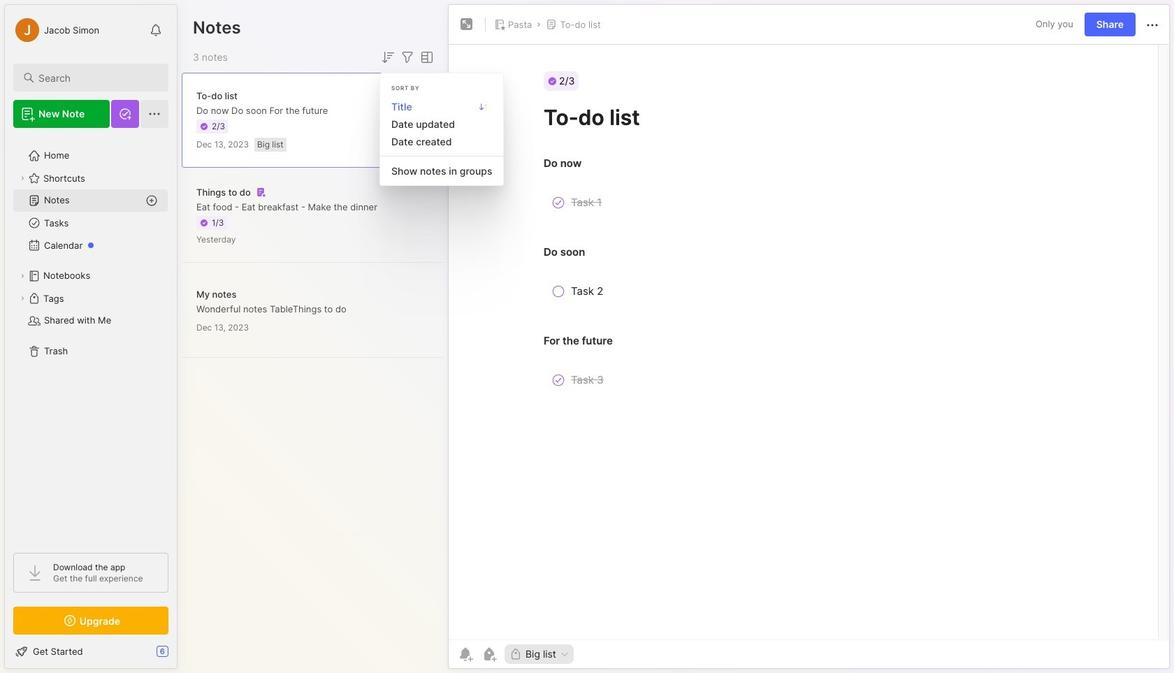 Task type: vqa. For each thing, say whether or not it's contained in the screenshot.
to
no



Task type: locate. For each thing, give the bounding box(es) containing it.
More actions field
[[1144, 15, 1161, 33]]

note window element
[[448, 4, 1170, 672]]

none search field inside main element
[[38, 69, 156, 86]]

Note Editor text field
[[449, 44, 1169, 639]]

tree inside main element
[[5, 136, 177, 540]]

tree
[[5, 136, 177, 540]]

Add filters field
[[399, 49, 416, 66]]

main element
[[0, 0, 182, 673]]

expand tags image
[[18, 294, 27, 303]]

more actions image
[[1144, 17, 1161, 33]]

Account field
[[13, 16, 99, 44]]

None search field
[[38, 69, 156, 86]]

Big list Tag actions field
[[556, 649, 570, 659]]



Task type: describe. For each thing, give the bounding box(es) containing it.
expand notebooks image
[[18, 272, 27, 280]]

add a reminder image
[[457, 646, 474, 663]]

dropdown list menu
[[380, 97, 504, 180]]

Help and Learning task checklist field
[[5, 640, 177, 663]]

click to collapse image
[[176, 647, 187, 664]]

add filters image
[[399, 49, 416, 66]]

expand note image
[[458, 16, 475, 33]]

Search text field
[[38, 71, 156, 85]]

View options field
[[416, 49, 435, 66]]

add tag image
[[481, 646, 498, 663]]

Sort options field
[[379, 49, 396, 66]]



